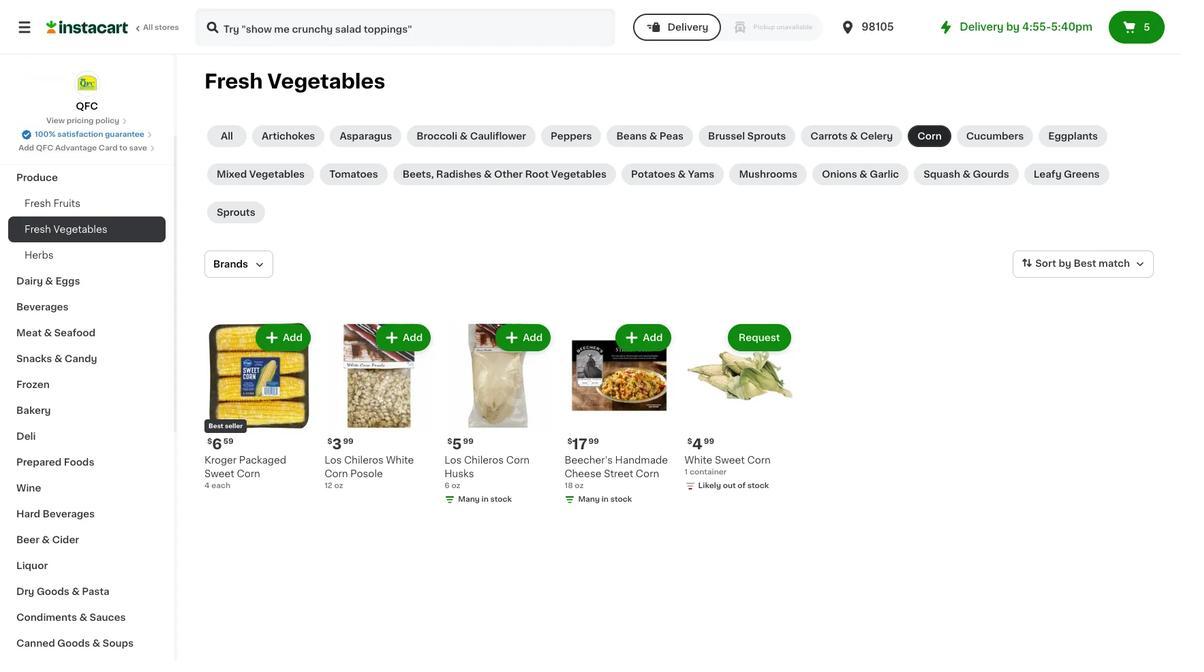 Task type: vqa. For each thing, say whether or not it's contained in the screenshot.
Corn within Los Chileros White Corn Posole 12 oz
yes



Task type: describe. For each thing, give the bounding box(es) containing it.
meat
[[16, 329, 42, 338]]

$ 6 59
[[207, 438, 234, 452]]

dairy
[[16, 277, 43, 286]]

meat & seafood link
[[8, 320, 166, 346]]

canned goods & soups
[[16, 639, 134, 649]]

beets, radishes & other root vegetables link
[[393, 164, 616, 185]]

add button for 3
[[377, 326, 430, 350]]

instacart logo image
[[46, 19, 128, 35]]

qfc link
[[74, 71, 100, 113]]

carrots & celery link
[[801, 125, 903, 147]]

100% satisfaction guarantee
[[35, 131, 144, 138]]

thanksgiving link
[[8, 139, 166, 165]]

out
[[723, 483, 736, 490]]

garlic
[[870, 170, 899, 179]]

fresh fruits link
[[8, 191, 166, 217]]

white inside los chileros white corn posole 12 oz
[[386, 456, 414, 466]]

liquor
[[16, 562, 48, 571]]

artichokes link
[[252, 125, 325, 147]]

product group containing 4
[[685, 322, 794, 495]]

pasta
[[82, 588, 110, 597]]

beverages link
[[8, 295, 166, 320]]

product group containing 5
[[445, 322, 554, 509]]

it
[[60, 46, 67, 55]]

beans & peas link
[[607, 125, 693, 147]]

product group containing 6
[[205, 322, 314, 492]]

buy it again link
[[8, 37, 166, 64]]

bakery
[[16, 406, 51, 416]]

beans & peas
[[617, 132, 684, 141]]

best seller
[[209, 423, 243, 430]]

artichokes
[[262, 132, 315, 141]]

goods for canned
[[57, 639, 90, 649]]

beans
[[617, 132, 647, 141]]

delivery by 4:55-5:40pm link
[[938, 19, 1093, 35]]

& for onions & garlic
[[860, 170, 868, 179]]

beer
[[16, 536, 40, 545]]

0 vertical spatial 6
[[212, 438, 222, 452]]

deli
[[16, 432, 36, 442]]

many for 17
[[578, 496, 600, 504]]

$ for 17
[[567, 438, 572, 446]]

leafy greens
[[1034, 170, 1100, 179]]

likely out of stock
[[698, 483, 769, 490]]

eggplants link
[[1039, 125, 1108, 147]]

add for 17
[[643, 333, 663, 343]]

delivery for delivery
[[668, 22, 709, 32]]

stock for 5
[[491, 496, 512, 504]]

corn inside los chileros corn husks 6 oz
[[506, 456, 530, 466]]

all for all
[[221, 132, 233, 141]]

recipes link
[[8, 113, 166, 139]]

dry goods & pasta
[[16, 588, 110, 597]]

dairy & eggs
[[16, 277, 80, 286]]

sprouts inside brussel sprouts link
[[748, 132, 786, 141]]

herbs link
[[8, 243, 166, 269]]

cucumbers link
[[957, 125, 1034, 147]]

many in stock for 5
[[458, 496, 512, 504]]

asparagus
[[340, 132, 392, 141]]

$ for 5
[[447, 438, 452, 446]]

sweet inside white sweet corn 1 container
[[715, 456, 745, 466]]

Search field
[[196, 10, 615, 45]]

frozen
[[16, 380, 50, 390]]

buy
[[38, 46, 58, 55]]

$ 4 99
[[688, 438, 714, 452]]

foods
[[64, 458, 94, 468]]

los for corn
[[325, 456, 342, 466]]

prepared foods
[[16, 458, 94, 468]]

fresh for fresh fruits
[[25, 225, 51, 235]]

container
[[690, 469, 727, 477]]

each
[[212, 483, 231, 490]]

peppers
[[551, 132, 592, 141]]

view
[[46, 117, 65, 125]]

0 vertical spatial 4
[[693, 438, 703, 452]]

to
[[119, 145, 127, 152]]

buy it again
[[38, 46, 96, 55]]

carrots & celery
[[811, 132, 893, 141]]

seller
[[225, 423, 243, 430]]

herbs
[[25, 251, 54, 260]]

add for 5
[[523, 333, 543, 343]]

prepared foods link
[[8, 450, 166, 476]]

mixed vegetables link
[[207, 164, 314, 185]]

99 for 4
[[704, 438, 714, 446]]

mushrooms
[[739, 170, 798, 179]]

sauces
[[90, 614, 126, 623]]

vegetables up herbs link
[[53, 225, 107, 235]]

policy
[[95, 117, 119, 125]]

2 horizontal spatial stock
[[748, 483, 769, 490]]

white inside white sweet corn 1 container
[[685, 456, 713, 466]]

corn link
[[908, 125, 952, 147]]

by for delivery
[[1006, 22, 1020, 32]]

radishes
[[436, 170, 482, 179]]

snacks & candy
[[16, 354, 97, 364]]

squash & gourds link
[[914, 164, 1019, 185]]

in for 5
[[482, 496, 489, 504]]

oz for beecher's
[[575, 483, 584, 490]]

add qfc advantage card to save
[[19, 145, 147, 152]]

broccoli & cauliflower link
[[407, 125, 536, 147]]

by for sort
[[1059, 259, 1072, 269]]

hard beverages link
[[8, 502, 166, 528]]

4:55-
[[1023, 22, 1051, 32]]

4 inside kroger packaged sweet corn 4 each
[[205, 483, 210, 490]]

sprouts inside sprouts link
[[217, 208, 255, 217]]

celery
[[860, 132, 893, 141]]

beets, radishes & other root vegetables
[[403, 170, 607, 179]]

kroger
[[205, 456, 237, 466]]

broccoli
[[417, 132, 458, 141]]

vegetables down peppers
[[551, 170, 607, 179]]

add button for 6
[[257, 326, 310, 350]]

qfc logo image
[[74, 71, 100, 97]]

condiments & sauces
[[16, 614, 126, 623]]

add button for 5
[[497, 326, 550, 350]]

dry
[[16, 588, 34, 597]]

$ for 4
[[688, 438, 693, 446]]

3
[[332, 438, 342, 452]]

carrots
[[811, 132, 848, 141]]

produce link
[[8, 165, 166, 191]]

brussel sprouts
[[708, 132, 786, 141]]

sweet inside kroger packaged sweet corn 4 each
[[205, 470, 234, 479]]

peppers link
[[541, 125, 602, 147]]

cider
[[52, 536, 79, 545]]

many in stock for 17
[[578, 496, 632, 504]]



Task type: locate. For each thing, give the bounding box(es) containing it.
6 down husks
[[445, 483, 450, 490]]

sweet up each
[[205, 470, 234, 479]]

1 horizontal spatial sprouts
[[748, 132, 786, 141]]

99 inside $ 5 99
[[463, 438, 474, 446]]

0 horizontal spatial oz
[[334, 483, 343, 490]]

& left garlic on the top of the page
[[860, 170, 868, 179]]

1 horizontal spatial in
[[602, 496, 609, 504]]

best match
[[1074, 259, 1130, 269]]

oz right the 18
[[575, 483, 584, 490]]

many for 5
[[458, 496, 480, 504]]

& for snacks & candy
[[54, 354, 62, 364]]

liquor link
[[8, 554, 166, 579]]

corn inside beecher's handmade cheese street corn 18 oz
[[636, 470, 659, 479]]

2 in from the left
[[602, 496, 609, 504]]

4 up container
[[693, 438, 703, 452]]

99 right 17
[[589, 438, 599, 446]]

mixed vegetables
[[217, 170, 305, 179]]

0 horizontal spatial delivery
[[668, 22, 709, 32]]

3 product group from the left
[[445, 322, 554, 509]]

3 99 from the left
[[589, 438, 599, 446]]

fresh up the herbs
[[25, 225, 51, 235]]

1 vertical spatial 4
[[205, 483, 210, 490]]

best
[[1074, 259, 1097, 269], [209, 423, 223, 430]]

onions & garlic
[[822, 170, 899, 179]]

frozen link
[[8, 372, 166, 398]]

1 vertical spatial sweet
[[205, 470, 234, 479]]

& left sauces
[[79, 614, 87, 623]]

& inside 'onions & garlic' link
[[860, 170, 868, 179]]

many down husks
[[458, 496, 480, 504]]

& left other
[[484, 170, 492, 179]]

0 vertical spatial sprouts
[[748, 132, 786, 141]]

soups
[[103, 639, 134, 649]]

& for squash & gourds
[[963, 170, 971, 179]]

1 product group from the left
[[205, 322, 314, 492]]

corn inside los chileros white corn posole 12 oz
[[325, 470, 348, 479]]

1 vertical spatial all
[[221, 132, 233, 141]]

goods inside "dry goods & pasta" link
[[37, 588, 69, 597]]

1 horizontal spatial 5
[[1144, 22, 1150, 32]]

$ up 1
[[688, 438, 693, 446]]

3 $ from the left
[[447, 438, 452, 446]]

sprouts link
[[207, 202, 265, 224]]

fresh vegetables up artichokes
[[205, 72, 385, 91]]

1 horizontal spatial qfc
[[76, 102, 98, 111]]

6
[[212, 438, 222, 452], [445, 483, 450, 490]]

$ inside $ 5 99
[[447, 438, 452, 446]]

6 inside los chileros corn husks 6 oz
[[445, 483, 450, 490]]

dry goods & pasta link
[[8, 579, 166, 605]]

corn
[[918, 132, 942, 141], [506, 456, 530, 466], [747, 456, 771, 466], [237, 470, 260, 479], [325, 470, 348, 479], [636, 470, 659, 479]]

hard beverages
[[16, 510, 95, 519]]

4
[[693, 438, 703, 452], [205, 483, 210, 490]]

oz inside beecher's handmade cheese street corn 18 oz
[[575, 483, 584, 490]]

& for beer & cider
[[42, 536, 50, 545]]

product group containing 3
[[325, 322, 434, 492]]

3 oz from the left
[[575, 483, 584, 490]]

& left the celery
[[850, 132, 858, 141]]

corn inside kroger packaged sweet corn 4 each
[[237, 470, 260, 479]]

0 vertical spatial qfc
[[76, 102, 98, 111]]

chileros up posole
[[344, 456, 384, 466]]

& inside meat & seafood link
[[44, 329, 52, 338]]

cucumbers
[[967, 132, 1024, 141]]

2 los from the left
[[445, 456, 462, 466]]

oz right the 12
[[334, 483, 343, 490]]

fresh up all link
[[205, 72, 263, 91]]

5 button
[[1109, 11, 1165, 44]]

& left candy
[[54, 354, 62, 364]]

product group containing 17
[[565, 322, 674, 509]]

advantage
[[55, 145, 97, 152]]

& left the peas
[[650, 132, 657, 141]]

corn inside white sweet corn 1 container
[[747, 456, 771, 466]]

99 up white sweet corn 1 container
[[704, 438, 714, 446]]

lists link
[[8, 64, 166, 91]]

bakery link
[[8, 398, 166, 424]]

add button
[[257, 326, 310, 350], [377, 326, 430, 350], [497, 326, 550, 350], [617, 326, 670, 350]]

white sweet corn 1 container
[[685, 456, 771, 477]]

1 horizontal spatial sweet
[[715, 456, 745, 466]]

in down 'street'
[[602, 496, 609, 504]]

& inside dairy & eggs link
[[45, 277, 53, 286]]

0 vertical spatial by
[[1006, 22, 1020, 32]]

los inside los chileros white corn posole 12 oz
[[325, 456, 342, 466]]

fresh fruits
[[25, 199, 80, 209]]

sort
[[1036, 259, 1057, 269]]

0 horizontal spatial sprouts
[[217, 208, 255, 217]]

potatoes & yams link
[[622, 164, 724, 185]]

condiments & sauces link
[[8, 605, 166, 631]]

1 horizontal spatial many
[[578, 496, 600, 504]]

1 vertical spatial beverages
[[43, 510, 95, 519]]

prepared
[[16, 458, 62, 468]]

greens
[[1064, 170, 1100, 179]]

0 vertical spatial fresh vegetables
[[205, 72, 385, 91]]

0 horizontal spatial sweet
[[205, 470, 234, 479]]

0 horizontal spatial many
[[458, 496, 480, 504]]

brussel
[[708, 132, 745, 141]]

0 horizontal spatial best
[[209, 423, 223, 430]]

& right meat
[[44, 329, 52, 338]]

los inside los chileros corn husks 6 oz
[[445, 456, 462, 466]]

chileros inside los chileros white corn posole 12 oz
[[344, 456, 384, 466]]

all for all stores
[[143, 24, 153, 31]]

vegetables up artichokes
[[267, 72, 385, 91]]

2 99 from the left
[[463, 438, 474, 446]]

2 many in stock from the left
[[578, 496, 632, 504]]

1 oz from the left
[[334, 483, 343, 490]]

5 $ from the left
[[688, 438, 693, 446]]

2 product group from the left
[[325, 322, 434, 492]]

None search field
[[195, 8, 616, 46]]

many down cheese
[[578, 496, 600, 504]]

2 oz from the left
[[452, 483, 461, 490]]

18
[[565, 483, 573, 490]]

& left pasta
[[72, 588, 80, 597]]

& inside beets, radishes & other root vegetables link
[[484, 170, 492, 179]]

0 horizontal spatial in
[[482, 496, 489, 504]]

1 99 from the left
[[343, 438, 354, 446]]

thanksgiving
[[16, 147, 82, 157]]

$
[[207, 438, 212, 446], [327, 438, 332, 446], [447, 438, 452, 446], [567, 438, 572, 446], [688, 438, 693, 446]]

2 $ from the left
[[327, 438, 332, 446]]

qfc down 100%
[[36, 145, 53, 152]]

& inside the condiments & sauces link
[[79, 614, 87, 623]]

brands
[[213, 260, 248, 269]]

add for 3
[[403, 333, 423, 343]]

1 vertical spatial qfc
[[36, 145, 53, 152]]

& for broccoli & cauliflower
[[460, 132, 468, 141]]

59
[[223, 438, 234, 446]]

sprouts down mixed
[[217, 208, 255, 217]]

5 product group from the left
[[685, 322, 794, 495]]

best for best match
[[1074, 259, 1097, 269]]

beets,
[[403, 170, 434, 179]]

vegetables down artichokes "link"
[[249, 170, 305, 179]]

4 $ from the left
[[567, 438, 572, 446]]

1 many in stock from the left
[[458, 496, 512, 504]]

all up mixed
[[221, 132, 233, 141]]

$ inside $ 6 59
[[207, 438, 212, 446]]

2 vertical spatial fresh
[[25, 225, 51, 235]]

& for carrots & celery
[[850, 132, 858, 141]]

all link
[[207, 125, 247, 147]]

recipes
[[16, 121, 56, 131]]

& left eggs
[[45, 277, 53, 286]]

request
[[739, 333, 780, 343]]

mixed
[[217, 170, 247, 179]]

chileros up husks
[[464, 456, 504, 466]]

onions
[[822, 170, 857, 179]]

& inside beer & cider link
[[42, 536, 50, 545]]

chileros inside los chileros corn husks 6 oz
[[464, 456, 504, 466]]

hard
[[16, 510, 40, 519]]

1 horizontal spatial best
[[1074, 259, 1097, 269]]

1 vertical spatial fresh
[[25, 199, 51, 209]]

2 add button from the left
[[377, 326, 430, 350]]

los up husks
[[445, 456, 462, 466]]

fresh for produce
[[25, 199, 51, 209]]

$ up husks
[[447, 438, 452, 446]]

4 99 from the left
[[704, 438, 714, 446]]

stock
[[748, 483, 769, 490], [491, 496, 512, 504], [611, 496, 632, 504]]

1 horizontal spatial many in stock
[[578, 496, 632, 504]]

add for 6
[[283, 333, 303, 343]]

1
[[685, 469, 688, 477]]

& right broccoli
[[460, 132, 468, 141]]

1 horizontal spatial by
[[1059, 259, 1072, 269]]

& for meat & seafood
[[44, 329, 52, 338]]

by right sort
[[1059, 259, 1072, 269]]

& inside canned goods & soups link
[[92, 639, 100, 649]]

99 right 3
[[343, 438, 354, 446]]

wine link
[[8, 476, 166, 502]]

0 horizontal spatial qfc
[[36, 145, 53, 152]]

6 left the 59
[[212, 438, 222, 452]]

1 los from the left
[[325, 456, 342, 466]]

1 vertical spatial 5
[[452, 438, 462, 452]]

peas
[[660, 132, 684, 141]]

all left stores
[[143, 24, 153, 31]]

1 add button from the left
[[257, 326, 310, 350]]

save
[[129, 145, 147, 152]]

1 horizontal spatial delivery
[[960, 22, 1004, 32]]

$ inside $ 17 99
[[567, 438, 572, 446]]

card
[[99, 145, 118, 152]]

1 white from the left
[[386, 456, 414, 466]]

0 horizontal spatial all
[[143, 24, 153, 31]]

4 add button from the left
[[617, 326, 670, 350]]

5
[[1144, 22, 1150, 32], [452, 438, 462, 452]]

stock for 17
[[611, 496, 632, 504]]

los
[[325, 456, 342, 466], [445, 456, 462, 466]]

0 horizontal spatial 4
[[205, 483, 210, 490]]

wine
[[16, 484, 41, 494]]

1 horizontal spatial fresh vegetables
[[205, 72, 385, 91]]

view pricing policy
[[46, 117, 119, 125]]

$ up the 12
[[327, 438, 332, 446]]

beer & cider link
[[8, 528, 166, 554]]

oz inside los chileros white corn posole 12 oz
[[334, 483, 343, 490]]

99 inside $ 4 99
[[704, 438, 714, 446]]

1 horizontal spatial 4
[[693, 438, 703, 452]]

delivery button
[[634, 14, 721, 41]]

1 horizontal spatial los
[[445, 456, 462, 466]]

Best match Sort by field
[[1013, 251, 1154, 278]]

chileros for corn
[[344, 456, 384, 466]]

100%
[[35, 131, 56, 138]]

los for husks
[[445, 456, 462, 466]]

1 vertical spatial best
[[209, 423, 223, 430]]

1 horizontal spatial oz
[[452, 483, 461, 490]]

fresh down "produce"
[[25, 199, 51, 209]]

beverages up 'cider'
[[43, 510, 95, 519]]

$ 3 99
[[327, 438, 354, 452]]

oz inside los chileros corn husks 6 oz
[[452, 483, 461, 490]]

1 $ from the left
[[207, 438, 212, 446]]

1 vertical spatial 6
[[445, 483, 450, 490]]

0 vertical spatial goods
[[37, 588, 69, 597]]

goods inside canned goods & soups link
[[57, 639, 90, 649]]

likely
[[698, 483, 721, 490]]

0 horizontal spatial white
[[386, 456, 414, 466]]

sweet up container
[[715, 456, 745, 466]]

stock down los chileros corn husks 6 oz
[[491, 496, 512, 504]]

1 many from the left
[[458, 496, 480, 504]]

5 inside button
[[1144, 22, 1150, 32]]

product group
[[205, 322, 314, 492], [325, 322, 434, 492], [445, 322, 554, 509], [565, 322, 674, 509], [685, 322, 794, 495]]

all stores link
[[46, 8, 180, 46]]

0 horizontal spatial 5
[[452, 438, 462, 452]]

eggplants
[[1049, 132, 1098, 141]]

los down 3
[[325, 456, 342, 466]]

2 white from the left
[[685, 456, 713, 466]]

beecher's
[[565, 456, 613, 466]]

fresh vegetables down fruits
[[25, 225, 107, 235]]

oz for los
[[334, 483, 343, 490]]

0 vertical spatial all
[[143, 24, 153, 31]]

$ left the 59
[[207, 438, 212, 446]]

chileros for husks
[[464, 456, 504, 466]]

99 for 5
[[463, 438, 474, 446]]

0 horizontal spatial chileros
[[344, 456, 384, 466]]

& inside beans & peas link
[[650, 132, 657, 141]]

delivery for delivery by 4:55-5:40pm
[[960, 22, 1004, 32]]

best inside best match sort by field
[[1074, 259, 1097, 269]]

brands button
[[205, 251, 273, 278]]

0 vertical spatial 5
[[1144, 22, 1150, 32]]

& inside squash & gourds 'link'
[[963, 170, 971, 179]]

0 horizontal spatial many in stock
[[458, 496, 512, 504]]

service type group
[[634, 14, 824, 41]]

99 for 3
[[343, 438, 354, 446]]

goods up condiments
[[37, 588, 69, 597]]

asparagus link
[[330, 125, 402, 147]]

oz down husks
[[452, 483, 461, 490]]

98105
[[862, 22, 894, 32]]

stores
[[155, 24, 179, 31]]

fresh inside fresh vegetables link
[[25, 225, 51, 235]]

1 horizontal spatial chileros
[[464, 456, 504, 466]]

delivery inside delivery button
[[668, 22, 709, 32]]

$ for 6
[[207, 438, 212, 446]]

snacks
[[16, 354, 52, 364]]

packaged
[[239, 456, 286, 466]]

best left 'seller'
[[209, 423, 223, 430]]

4 product group from the left
[[565, 322, 674, 509]]

tomatoes
[[329, 170, 378, 179]]

produce
[[16, 173, 58, 183]]

$ inside the $ 3 99
[[327, 438, 332, 446]]

0 vertical spatial beverages
[[16, 303, 69, 312]]

0 horizontal spatial 6
[[212, 438, 222, 452]]

& left soups
[[92, 639, 100, 649]]

& inside "dry goods & pasta" link
[[72, 588, 80, 597]]

1 horizontal spatial stock
[[611, 496, 632, 504]]

99 for 17
[[589, 438, 599, 446]]

1 vertical spatial goods
[[57, 639, 90, 649]]

1 horizontal spatial 6
[[445, 483, 450, 490]]

delivery inside delivery by 4:55-5:40pm link
[[960, 22, 1004, 32]]

& left yams
[[678, 170, 686, 179]]

& for beans & peas
[[650, 132, 657, 141]]

& inside potatoes & yams 'link'
[[678, 170, 686, 179]]

by left 4:55-
[[1006, 22, 1020, 32]]

99 inside the $ 3 99
[[343, 438, 354, 446]]

1 vertical spatial fresh vegetables
[[25, 225, 107, 235]]

& for condiments & sauces
[[79, 614, 87, 623]]

add button for 17
[[617, 326, 670, 350]]

2 chileros from the left
[[464, 456, 504, 466]]

$ up beecher's
[[567, 438, 572, 446]]

5:40pm
[[1051, 22, 1093, 32]]

cheese
[[565, 470, 602, 479]]

& inside broccoli & cauliflower link
[[460, 132, 468, 141]]

1 vertical spatial sprouts
[[217, 208, 255, 217]]

0 horizontal spatial stock
[[491, 496, 512, 504]]

sprouts up mushrooms
[[748, 132, 786, 141]]

4 left each
[[205, 483, 210, 490]]

1 in from the left
[[482, 496, 489, 504]]

3 add button from the left
[[497, 326, 550, 350]]

los chileros white corn posole 12 oz
[[325, 456, 414, 490]]

all stores
[[143, 24, 179, 31]]

goods down condiments & sauces
[[57, 639, 90, 649]]

goods for dry
[[37, 588, 69, 597]]

1 chileros from the left
[[344, 456, 384, 466]]

& inside snacks & candy "link"
[[54, 354, 62, 364]]

beverages down dairy & eggs
[[16, 303, 69, 312]]

2 horizontal spatial oz
[[575, 483, 584, 490]]

broccoli & cauliflower
[[417, 132, 526, 141]]

5 inside product group
[[452, 438, 462, 452]]

0 horizontal spatial los
[[325, 456, 342, 466]]

0 horizontal spatial by
[[1006, 22, 1020, 32]]

fresh inside fresh fruits 'link'
[[25, 199, 51, 209]]

$ for 3
[[327, 438, 332, 446]]

many in stock down los chileros corn husks 6 oz
[[458, 496, 512, 504]]

tomatoes link
[[320, 164, 388, 185]]

& inside carrots & celery link
[[850, 132, 858, 141]]

& left gourds
[[963, 170, 971, 179]]

& for dairy & eggs
[[45, 277, 53, 286]]

0 vertical spatial sweet
[[715, 456, 745, 466]]

& right beer
[[42, 536, 50, 545]]

lists
[[38, 73, 62, 82]]

& for potatoes & yams
[[678, 170, 686, 179]]

many in stock down 'street'
[[578, 496, 632, 504]]

1 vertical spatial by
[[1059, 259, 1072, 269]]

99 inside $ 17 99
[[589, 438, 599, 446]]

0 vertical spatial fresh
[[205, 72, 263, 91]]

99 up husks
[[463, 438, 474, 446]]

by inside field
[[1059, 259, 1072, 269]]

17
[[572, 438, 587, 452]]

husks
[[445, 470, 474, 479]]

qfc up view pricing policy link
[[76, 102, 98, 111]]

$ inside $ 4 99
[[688, 438, 693, 446]]

yams
[[688, 170, 715, 179]]

best left match
[[1074, 259, 1097, 269]]

best for best seller
[[209, 423, 223, 430]]

match
[[1099, 259, 1130, 269]]

stock right the "of"
[[748, 483, 769, 490]]

0 vertical spatial best
[[1074, 259, 1097, 269]]

2 many from the left
[[578, 496, 600, 504]]

in down los chileros corn husks 6 oz
[[482, 496, 489, 504]]

oz
[[334, 483, 343, 490], [452, 483, 461, 490], [575, 483, 584, 490]]

1 horizontal spatial white
[[685, 456, 713, 466]]

1 horizontal spatial all
[[221, 132, 233, 141]]

in for 17
[[602, 496, 609, 504]]

view pricing policy link
[[46, 116, 128, 127]]

0 horizontal spatial fresh vegetables
[[25, 225, 107, 235]]

stock down 'street'
[[611, 496, 632, 504]]



